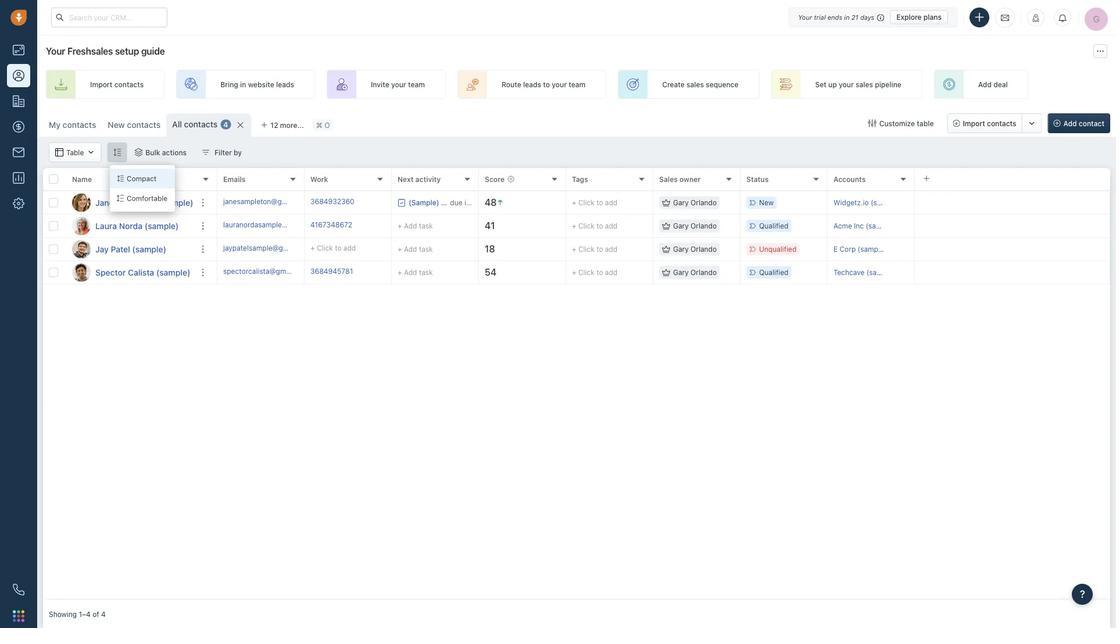 Task type: locate. For each thing, give the bounding box(es) containing it.
press space to select this row. row containing 41
[[217, 215, 1111, 238]]

gary
[[673, 199, 689, 207], [673, 222, 689, 230], [673, 245, 689, 253], [673, 268, 689, 276]]

3 your from the left
[[839, 80, 854, 88]]

3 gary from the top
[[673, 245, 689, 253]]

2 + click to add from the top
[[572, 222, 618, 230]]

spectorcalista@gmail.com 3684945781
[[223, 267, 353, 275]]

orlando for 18
[[691, 245, 717, 253]]

2 cell from the top
[[915, 215, 1111, 237]]

4 + click to add from the top
[[572, 268, 618, 276]]

container_wx8msf4aqz5i3rn1 image inside filter by button
[[202, 148, 210, 156]]

contacts
[[114, 80, 144, 88], [987, 119, 1017, 127], [184, 120, 218, 129], [63, 120, 96, 130], [127, 120, 161, 130]]

3 gary orlando from the top
[[673, 245, 717, 253]]

(sample) up the acme inc (sample)
[[871, 199, 900, 207]]

add
[[979, 80, 992, 88], [1064, 119, 1077, 127], [404, 222, 417, 230], [404, 245, 417, 253], [404, 268, 417, 277]]

emails
[[223, 175, 246, 183]]

press space to select this row. row containing 48
[[217, 191, 1111, 215]]

+ click to add
[[572, 199, 618, 207], [572, 222, 618, 230], [572, 245, 618, 253], [572, 268, 618, 276]]

row group containing jane sampleton (sample)
[[43, 191, 217, 284]]

contacts down the deal
[[987, 119, 1017, 127]]

1 horizontal spatial 4
[[223, 120, 228, 128]]

qualified up unqualified
[[759, 222, 789, 230]]

0 vertical spatial + add task
[[398, 222, 433, 230]]

1 horizontal spatial new
[[759, 199, 774, 207]]

1 vertical spatial new
[[759, 199, 774, 207]]

(sample) for acme inc (sample)
[[866, 222, 895, 230]]

0 vertical spatial 4
[[223, 120, 228, 128]]

press space to select this row. row
[[43, 191, 217, 215], [217, 191, 1111, 215], [43, 215, 217, 238], [217, 215, 1111, 238], [43, 238, 217, 261], [217, 238, 1111, 261], [43, 261, 217, 284], [217, 261, 1111, 284]]

widgetz.io (sample) link
[[834, 199, 900, 207]]

cell for 54
[[915, 261, 1111, 284]]

trial
[[814, 13, 826, 21]]

sequence
[[706, 80, 739, 88]]

sales
[[687, 80, 704, 88], [856, 80, 873, 88]]

jaypatelsample@gmail.com
[[223, 244, 313, 252]]

sales right create
[[687, 80, 704, 88]]

techcave (sample)
[[834, 268, 896, 276]]

1 vertical spatial import
[[963, 119, 986, 127]]

4 up "filter by"
[[223, 120, 228, 128]]

press space to select this row. row containing laura norda (sample)
[[43, 215, 217, 238]]

4 orlando from the top
[[691, 268, 717, 276]]

(sample) up 'spector calista (sample)'
[[132, 244, 166, 254]]

add for 54
[[404, 268, 417, 277]]

(sample) for jay patel (sample)
[[132, 244, 166, 254]]

leads right website
[[276, 80, 294, 88]]

setup
[[115, 46, 139, 57]]

1 horizontal spatial sales
[[856, 80, 873, 88]]

container_wx8msf4aqz5i3rn1 image inside table dropdown button
[[87, 148, 95, 156]]

row group containing 48
[[217, 191, 1111, 284]]

import contacts down add deal
[[963, 119, 1017, 127]]

0 vertical spatial qualified
[[759, 222, 789, 230]]

website
[[248, 80, 274, 88]]

gary orlando
[[673, 199, 717, 207], [673, 222, 717, 230], [673, 245, 717, 253], [673, 268, 717, 276]]

(sample) right "sampleton"
[[159, 198, 193, 207]]

dialog
[[110, 165, 175, 212]]

add deal
[[979, 80, 1008, 88]]

gary orlando for 41
[[673, 222, 717, 230]]

import down 'your freshsales setup guide'
[[90, 80, 112, 88]]

3684932360
[[311, 197, 355, 205]]

route
[[502, 80, 521, 88]]

(sample) right corp
[[858, 245, 887, 253]]

0 vertical spatial your
[[799, 13, 813, 21]]

1 sales from the left
[[687, 80, 704, 88]]

new inside the press space to select this row. row
[[759, 199, 774, 207]]

4 inside all contacts 4
[[223, 120, 228, 128]]

sales left pipeline
[[856, 80, 873, 88]]

4 right of
[[101, 610, 106, 618]]

name column header
[[66, 168, 217, 191]]

leads right route
[[523, 80, 541, 88]]

2 task from the top
[[419, 245, 433, 253]]

new up the style_myh0__igzzd8unmi icon
[[108, 120, 125, 130]]

sales
[[659, 175, 678, 183]]

orlando for 54
[[691, 268, 717, 276]]

add inside button
[[1064, 119, 1077, 127]]

48
[[485, 197, 497, 208]]

to for lauranordasample@gmail.com
[[597, 222, 603, 230]]

0 horizontal spatial new
[[108, 120, 125, 130]]

e corp (sample) link
[[834, 245, 887, 253]]

1 cell from the top
[[915, 191, 1111, 214]]

1 gary orlando from the top
[[673, 199, 717, 207]]

phone element
[[7, 578, 30, 601]]

1 vertical spatial import contacts
[[963, 119, 1017, 127]]

2 orlando from the top
[[691, 222, 717, 230]]

4 gary orlando from the top
[[673, 268, 717, 276]]

task for 41
[[419, 222, 433, 230]]

3 + add task from the top
[[398, 268, 433, 277]]

1 orlando from the top
[[691, 199, 717, 207]]

of
[[93, 610, 99, 618]]

days
[[861, 13, 875, 21]]

import contacts for import contacts link
[[90, 80, 144, 88]]

import inside button
[[963, 119, 986, 127]]

0 horizontal spatial import contacts
[[90, 80, 144, 88]]

0 vertical spatial import
[[90, 80, 112, 88]]

cell for 18
[[915, 238, 1111, 261]]

to
[[543, 80, 550, 88], [597, 199, 603, 207], [597, 222, 603, 230], [335, 244, 342, 252], [597, 245, 603, 253], [597, 268, 603, 276]]

in left 21
[[845, 13, 850, 21]]

0 horizontal spatial leads
[[276, 80, 294, 88]]

2 row group from the left
[[217, 191, 1111, 284]]

1 vertical spatial qualified
[[759, 268, 789, 276]]

invite
[[371, 80, 389, 88]]

0 horizontal spatial team
[[408, 80, 425, 88]]

your freshsales setup guide
[[46, 46, 165, 57]]

gary for 54
[[673, 268, 689, 276]]

your left freshsales at left top
[[46, 46, 65, 57]]

2 vertical spatial + add task
[[398, 268, 433, 277]]

route leads to your team link
[[458, 70, 607, 99]]

owner
[[680, 175, 701, 183]]

3 orlando from the top
[[691, 245, 717, 253]]

gary for 18
[[673, 245, 689, 253]]

0 horizontal spatial your
[[46, 46, 65, 57]]

contacts right my
[[63, 120, 96, 130]]

create
[[662, 80, 685, 88]]

email image
[[1001, 13, 1010, 22]]

contacts up bulk
[[127, 120, 161, 130]]

all contacts 4
[[172, 120, 228, 129]]

add contact
[[1064, 119, 1105, 127]]

(sample) right inc
[[866, 222, 895, 230]]

(sample) for e corp (sample)
[[858, 245, 887, 253]]

1 horizontal spatial in
[[845, 13, 850, 21]]

1 horizontal spatial your
[[799, 13, 813, 21]]

customize
[[880, 119, 915, 127]]

import contacts down setup
[[90, 80, 144, 88]]

bring in website leads
[[220, 80, 294, 88]]

0 vertical spatial in
[[845, 13, 850, 21]]

0 vertical spatial task
[[419, 222, 433, 230]]

orlando
[[691, 199, 717, 207], [691, 222, 717, 230], [691, 245, 717, 253], [691, 268, 717, 276]]

your for your freshsales setup guide
[[46, 46, 65, 57]]

(sample)
[[159, 198, 193, 207], [871, 199, 900, 207], [145, 221, 179, 231], [866, 222, 895, 230], [132, 244, 166, 254], [858, 245, 887, 253], [156, 268, 190, 277], [867, 268, 896, 276]]

2 qualified from the top
[[759, 268, 789, 276]]

1 horizontal spatial leads
[[523, 80, 541, 88]]

2 team from the left
[[569, 80, 586, 88]]

(sample) down jane sampleton (sample) link
[[145, 221, 179, 231]]

2 + add task from the top
[[398, 245, 433, 253]]

3 + click to add from the top
[[572, 245, 618, 253]]

1 horizontal spatial your
[[552, 80, 567, 88]]

1 task from the top
[[419, 222, 433, 230]]

0 horizontal spatial 4
[[101, 610, 106, 618]]

0 vertical spatial import contacts
[[90, 80, 144, 88]]

press space to select this row. row containing 54
[[217, 261, 1111, 284]]

leads
[[276, 80, 294, 88], [523, 80, 541, 88]]

import contacts link
[[46, 70, 165, 99]]

your
[[391, 80, 406, 88], [552, 80, 567, 88], [839, 80, 854, 88]]

1 horizontal spatial import contacts
[[963, 119, 1017, 127]]

2 vertical spatial task
[[419, 268, 433, 277]]

dialog containing compact
[[110, 165, 175, 212]]

1 + add task from the top
[[398, 222, 433, 230]]

cell
[[915, 191, 1111, 214], [915, 215, 1111, 237], [915, 238, 1111, 261], [915, 261, 1111, 284]]

12 more... button
[[254, 117, 310, 133]]

your left the trial
[[799, 13, 813, 21]]

41
[[485, 220, 495, 231]]

3 cell from the top
[[915, 238, 1111, 261]]

import for import contacts link
[[90, 80, 112, 88]]

techcave
[[834, 268, 865, 276]]

sampleton
[[116, 198, 157, 207]]

1 vertical spatial task
[[419, 245, 433, 253]]

task for 54
[[419, 268, 433, 277]]

create sales sequence
[[662, 80, 739, 88]]

row group
[[43, 191, 217, 284], [217, 191, 1111, 284]]

1 horizontal spatial team
[[569, 80, 586, 88]]

2 horizontal spatial your
[[839, 80, 854, 88]]

container_wx8msf4aqz5i3rn1 image for lauranordasample@gmail.com
[[662, 222, 671, 230]]

4 cell from the top
[[915, 261, 1111, 284]]

1 vertical spatial in
[[240, 80, 246, 88]]

0 horizontal spatial your
[[391, 80, 406, 88]]

your right invite
[[391, 80, 406, 88]]

contacts right 'all'
[[184, 120, 218, 129]]

e corp (sample)
[[834, 245, 887, 253]]

container_wx8msf4aqz5i3rn1 image
[[87, 148, 95, 156], [134, 148, 143, 156], [202, 148, 210, 156], [398, 199, 406, 207], [662, 268, 671, 277]]

set
[[816, 80, 827, 88]]

import
[[90, 80, 112, 88], [963, 119, 986, 127]]

acme inc (sample) link
[[834, 222, 895, 230]]

1 row group from the left
[[43, 191, 217, 284]]

explore plans
[[897, 13, 942, 21]]

new down 'status' at the top right
[[759, 199, 774, 207]]

in
[[845, 13, 850, 21], [240, 80, 246, 88]]

freshsales
[[67, 46, 113, 57]]

your right "up"
[[839, 80, 854, 88]]

1 vertical spatial 4
[[101, 610, 106, 618]]

bring
[[220, 80, 238, 88]]

0 vertical spatial new
[[108, 120, 125, 130]]

1 leads from the left
[[276, 80, 294, 88]]

+
[[572, 199, 577, 207], [572, 222, 577, 230], [398, 222, 402, 230], [311, 244, 315, 252], [572, 245, 577, 253], [398, 245, 402, 253], [572, 268, 577, 276], [398, 268, 402, 277]]

4 gary from the top
[[673, 268, 689, 276]]

qualified down unqualified
[[759, 268, 789, 276]]

lauranordasample@gmail.com link
[[223, 220, 322, 232]]

(sample) for spector calista (sample)
[[156, 268, 190, 277]]

l image
[[72, 217, 91, 235]]

your right route
[[552, 80, 567, 88]]

patel
[[111, 244, 130, 254]]

qualified
[[759, 222, 789, 230], [759, 268, 789, 276]]

import down the add deal link
[[963, 119, 986, 127]]

0 horizontal spatial in
[[240, 80, 246, 88]]

to for janesampleton@gmail.com
[[597, 199, 603, 207]]

new for new contacts
[[108, 120, 125, 130]]

grid
[[43, 167, 1111, 600]]

qualified for 41
[[759, 222, 789, 230]]

your
[[799, 13, 813, 21], [46, 46, 65, 57]]

1 vertical spatial + add task
[[398, 245, 433, 253]]

3 task from the top
[[419, 268, 433, 277]]

in right bring
[[240, 80, 246, 88]]

your trial ends in 21 days
[[799, 13, 875, 21]]

sales inside 'link'
[[687, 80, 704, 88]]

import contacts inside button
[[963, 119, 1017, 127]]

more...
[[280, 121, 304, 129]]

0 horizontal spatial import
[[90, 80, 112, 88]]

container_wx8msf4aqz5i3rn1 image
[[869, 119, 877, 127], [55, 148, 63, 156], [662, 199, 671, 207], [662, 222, 671, 230], [662, 245, 671, 253]]

click for 18
[[579, 245, 595, 253]]

container_wx8msf4aqz5i3rn1 image for jaypatelsample@gmail.com
[[662, 245, 671, 253]]

2 gary from the top
[[673, 222, 689, 230]]

task
[[419, 222, 433, 230], [419, 245, 433, 253], [419, 268, 433, 277]]

1 vertical spatial your
[[46, 46, 65, 57]]

laura norda (sample) link
[[95, 220, 179, 232]]

0 horizontal spatial sales
[[687, 80, 704, 88]]

(sample) right calista
[[156, 268, 190, 277]]

1 horizontal spatial import
[[963, 119, 986, 127]]

2 gary orlando from the top
[[673, 222, 717, 230]]

1 qualified from the top
[[759, 222, 789, 230]]

Search your CRM... text field
[[51, 8, 167, 27]]

add for 41
[[404, 222, 417, 230]]

o
[[325, 121, 330, 129]]

grid containing 48
[[43, 167, 1111, 600]]

table button
[[49, 142, 101, 162]]

spector calista (sample) link
[[95, 267, 190, 278]]



Task type: describe. For each thing, give the bounding box(es) containing it.
12
[[271, 121, 278, 129]]

import for import contacts button
[[963, 119, 986, 127]]

j image
[[72, 193, 91, 212]]

spector
[[95, 268, 126, 277]]

gary for 41
[[673, 222, 689, 230]]

by
[[234, 148, 242, 156]]

acme
[[834, 222, 852, 230]]

3684932360 link
[[311, 196, 355, 209]]

3684945781
[[311, 267, 353, 275]]

name row
[[43, 168, 217, 191]]

task for 18
[[419, 245, 433, 253]]

freshworks switcher image
[[13, 610, 24, 622]]

explore
[[897, 13, 922, 21]]

laura
[[95, 221, 117, 231]]

+ click to add for 54
[[572, 268, 618, 276]]

jane sampleton (sample) link
[[95, 197, 193, 208]]

my contacts
[[49, 120, 96, 130]]

1–4
[[79, 610, 91, 618]]

norda
[[119, 221, 143, 231]]

widgetz.io
[[834, 199, 869, 207]]

e
[[834, 245, 838, 253]]

all contacts link
[[172, 119, 218, 130]]

plans
[[924, 13, 942, 21]]

2 leads from the left
[[523, 80, 541, 88]]

j image
[[72, 240, 91, 258]]

4167348672
[[311, 221, 352, 229]]

(sample) for jane sampleton (sample)
[[159, 198, 193, 207]]

spectorcalista@gmail.com
[[223, 267, 310, 275]]

table
[[917, 119, 934, 127]]

showing
[[49, 610, 77, 618]]

lauranordasample@gmail.com
[[223, 221, 322, 229]]

invite your team
[[371, 80, 425, 88]]

import contacts group
[[948, 113, 1042, 133]]

orlando for 41
[[691, 222, 717, 230]]

work
[[311, 175, 328, 183]]

(sample) down e corp (sample) at the right top of page
[[867, 268, 896, 276]]

status
[[747, 175, 769, 183]]

bulk actions
[[146, 148, 187, 156]]

gary orlando for 54
[[673, 268, 717, 276]]

pipeline
[[875, 80, 902, 88]]

filter
[[215, 148, 232, 156]]

add contact button
[[1048, 113, 1111, 133]]

deal
[[994, 80, 1008, 88]]

janesampleton@gmail.com 3684932360
[[223, 197, 355, 205]]

laura norda (sample)
[[95, 221, 179, 231]]

jay patel (sample) link
[[95, 243, 166, 255]]

press space to select this row. row containing jane sampleton (sample)
[[43, 191, 217, 215]]

add deal link
[[934, 70, 1029, 99]]

contact
[[1079, 119, 1105, 127]]

techcave (sample) link
[[834, 268, 896, 276]]

+ click to add for 18
[[572, 245, 618, 253]]

21
[[852, 13, 859, 21]]

new contacts
[[108, 120, 161, 130]]

⌘
[[316, 121, 323, 129]]

1 team from the left
[[408, 80, 425, 88]]

acme inc (sample)
[[834, 222, 895, 230]]

explore plans link
[[890, 10, 948, 24]]

my
[[49, 120, 60, 130]]

+ add task for 54
[[398, 268, 433, 277]]

+ click to add for 41
[[572, 222, 618, 230]]

set up your sales pipeline
[[816, 80, 902, 88]]

filter by button
[[194, 142, 250, 162]]

to for jaypatelsample@gmail.com
[[597, 245, 603, 253]]

phone image
[[13, 584, 24, 595]]

bulk
[[146, 148, 160, 156]]

jane
[[95, 198, 114, 207]]

comfortable
[[127, 194, 168, 202]]

jay
[[95, 244, 109, 254]]

+ add task for 41
[[398, 222, 433, 230]]

1 gary from the top
[[673, 199, 689, 207]]

contacts down setup
[[114, 80, 144, 88]]

1 + click to add from the top
[[572, 199, 618, 207]]

container_wx8msf4aqz5i3rn1 image inside bulk actions button
[[134, 148, 143, 156]]

container_wx8msf4aqz5i3rn1 image inside table dropdown button
[[55, 148, 63, 156]]

click for 41
[[579, 222, 595, 230]]

qualified for 54
[[759, 268, 789, 276]]

container_wx8msf4aqz5i3rn1 image inside "customize table" button
[[869, 119, 877, 127]]

add for 54
[[605, 268, 618, 276]]

container_wx8msf4aqz5i3rn1 image for janesampleton@gmail.com
[[662, 199, 671, 207]]

12 more...
[[271, 121, 304, 129]]

press space to select this row. row containing 18
[[217, 238, 1111, 261]]

showing 1–4 of 4
[[49, 610, 106, 618]]

jaypatelsample@gmail.com link
[[223, 243, 313, 255]]

name
[[72, 175, 92, 183]]

unqualified
[[759, 245, 797, 253]]

to inside route leads to your team link
[[543, 80, 550, 88]]

press space to select this row. row containing jay patel (sample)
[[43, 238, 217, 261]]

jay patel (sample)
[[95, 244, 166, 254]]

s image
[[72, 263, 91, 282]]

janesampleton@gmail.com link
[[223, 196, 311, 209]]

new for new
[[759, 199, 774, 207]]

(sample) for laura norda (sample)
[[145, 221, 179, 231]]

3684945781 link
[[311, 266, 353, 279]]

add for 41
[[605, 222, 618, 230]]

import contacts button
[[948, 113, 1023, 133]]

invite your team link
[[327, 70, 446, 99]]

next
[[398, 175, 414, 183]]

table
[[66, 148, 84, 156]]

⌘ o
[[316, 121, 330, 129]]

accounts
[[834, 175, 866, 183]]

+ add task for 18
[[398, 245, 433, 253]]

score
[[485, 175, 505, 183]]

corp
[[840, 245, 856, 253]]

1 your from the left
[[391, 80, 406, 88]]

gary orlando for 18
[[673, 245, 717, 253]]

customize table
[[880, 119, 934, 127]]

widgetz.io (sample)
[[834, 199, 900, 207]]

to for spectorcalista@gmail.com
[[597, 268, 603, 276]]

customize table button
[[861, 113, 942, 133]]

bulk actions button
[[127, 142, 194, 162]]

contacts inside button
[[987, 119, 1017, 127]]

set up your sales pipeline link
[[771, 70, 923, 99]]

create sales sequence link
[[618, 70, 760, 99]]

18
[[485, 243, 495, 254]]

add for 18
[[404, 245, 417, 253]]

next activity
[[398, 175, 441, 183]]

ends
[[828, 13, 843, 21]]

your for your trial ends in 21 days
[[799, 13, 813, 21]]

style_myh0__igzzd8unmi image
[[113, 148, 121, 156]]

2 sales from the left
[[856, 80, 873, 88]]

2 your from the left
[[552, 80, 567, 88]]

54
[[485, 267, 497, 278]]

actions
[[162, 148, 187, 156]]

press space to select this row. row containing spector calista (sample)
[[43, 261, 217, 284]]

import contacts for import contacts button
[[963, 119, 1017, 127]]

add for 18
[[605, 245, 618, 253]]

click for 54
[[579, 268, 595, 276]]

cell for 41
[[915, 215, 1111, 237]]



Task type: vqa. For each thing, say whether or not it's contained in the screenshot.
Numbers in "button"
no



